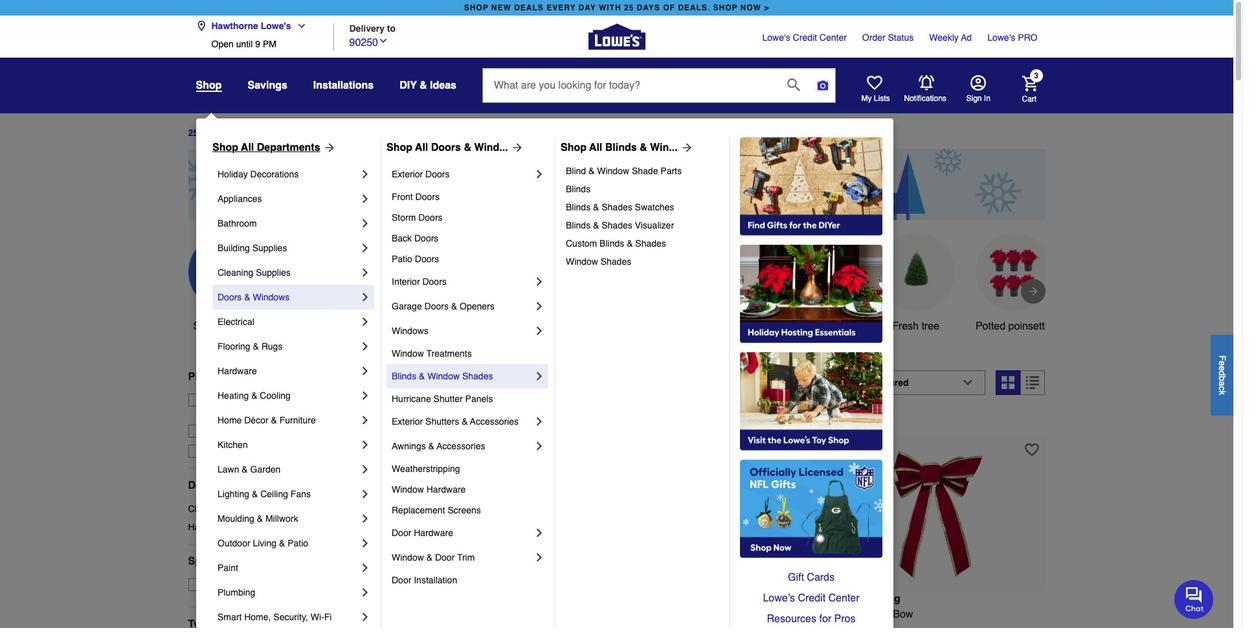 Task type: describe. For each thing, give the bounding box(es) containing it.
white inside button
[[805, 321, 831, 332]]

home décor & furniture link
[[218, 408, 359, 433]]

weatherstripping
[[392, 464, 460, 474]]

fresh tree
[[893, 321, 940, 332]]

blinds & window shades link
[[392, 364, 533, 389]]

100-count 20.62-ft multicolor incandescent plug-in christmas string lights
[[605, 609, 804, 628]]

0 horizontal spatial windows
[[253, 292, 290, 303]]

décor
[[244, 415, 269, 426]]

lowe's up pm at the top left
[[261, 21, 291, 31]]

25 days of deals link
[[188, 128, 260, 138]]

0 vertical spatial delivery
[[350, 23, 385, 33]]

stores
[[323, 408, 348, 418]]

shop all departments
[[212, 142, 320, 154]]

chevron right image for interior doors
[[533, 275, 546, 288]]

holiday for holiday living 8.5-in w red bow
[[830, 593, 868, 605]]

lowe's credit center link
[[740, 588, 883, 609]]

doors for garage
[[425, 301, 449, 312]]

interior doors
[[392, 277, 447, 287]]

window shades link
[[566, 253, 720, 271]]

chat invite button image
[[1175, 580, 1215, 619]]

doors & windows
[[218, 292, 290, 303]]

100- inside holiday living 100-count 20.62-ft white incandescent plug- in christmas string lights
[[380, 609, 401, 620]]

ft inside holiday living 100-count 20.62-ft white incandescent plug- in christmas string lights
[[461, 609, 467, 620]]

plug- inside holiday living 100-count 20.62-ft white incandescent plug- in christmas string lights
[[564, 609, 588, 620]]

blinds for blinds & window shades
[[392, 371, 417, 382]]

lowe's home improvement cart image
[[1023, 75, 1038, 91]]

doors for patio
[[415, 254, 439, 264]]

doors for interior
[[423, 277, 447, 287]]

chevron right image for holiday decorations
[[359, 168, 372, 181]]

on sale
[[212, 580, 244, 590]]

lowe's credit center
[[763, 593, 860, 604]]

& inside 'window & door trim' link
[[427, 553, 433, 563]]

incandescent inside holiday living 100-count 20.62-ft white incandescent plug- in christmas string lights
[[499, 609, 561, 620]]

home décor & furniture
[[218, 415, 316, 426]]

chevron right image for smart home, security, wi-fi
[[359, 611, 372, 624]]

hanging decoration
[[695, 321, 744, 348]]

home
[[218, 415, 242, 426]]

0 vertical spatial accessories
[[470, 417, 519, 427]]

exterior for exterior shutters & accessories
[[392, 417, 423, 427]]

ideas
[[430, 80, 457, 91]]

my
[[862, 94, 872, 103]]

hurricane shutter panels
[[392, 394, 493, 404]]

special offers
[[188, 556, 258, 567]]

shades inside custom blinds & shades 'link'
[[636, 238, 667, 249]]

ad
[[962, 32, 972, 43]]

0 horizontal spatial patio
[[288, 538, 308, 549]]

in inside holiday living 100-count 20.62-ft white incandescent plug- in christmas string lights
[[380, 624, 389, 628]]

shop all doors & wind... link
[[387, 140, 524, 155]]

chevron right image for bathroom
[[359, 217, 372, 230]]

christmas decorations link
[[188, 503, 360, 516]]

blinds & shades swatches link
[[566, 198, 720, 216]]

f
[[1218, 355, 1228, 361]]

1 horizontal spatial savings button
[[484, 233, 561, 334]]

resources for pros link
[[740, 609, 883, 628]]

string inside holiday living 100-count 20.62-ft white incandescent plug- in christmas string lights
[[442, 624, 469, 628]]

camera image
[[817, 79, 830, 92]]

0 vertical spatial pickup
[[188, 371, 222, 383]]

exterior for exterior doors
[[392, 169, 423, 179]]

flooring & rugs link
[[218, 334, 359, 359]]

exterior shutters & accessories link
[[392, 409, 533, 434]]

1 e from the top
[[1218, 361, 1228, 366]]

today
[[283, 395, 307, 405]]

lowe's credit center
[[763, 32, 847, 43]]

all for blinds
[[590, 142, 603, 154]]

0 horizontal spatial savings button
[[248, 74, 288, 97]]

lighting & ceiling fans
[[218, 489, 311, 499]]

1 horizontal spatial patio
[[392, 254, 413, 264]]

chevron right image for appliances
[[359, 192, 372, 205]]

exterior doors link
[[392, 162, 533, 187]]

awnings & accessories link
[[392, 434, 533, 459]]

chevron down image
[[291, 21, 307, 31]]

lights inside holiday living 100-count 20.62-ft white incandescent plug- in christmas string lights
[[471, 624, 499, 628]]

Search Query text field
[[483, 69, 777, 102]]

holiday decorations
[[218, 169, 299, 179]]

sign in
[[967, 94, 991, 103]]

swatches
[[635, 202, 675, 212]]

all for departments
[[241, 142, 254, 154]]

christmas decorations
[[188, 504, 280, 514]]

open until 9 pm
[[212, 39, 277, 49]]

openers
[[460, 301, 495, 312]]

& inside the outdoor living & patio link
[[279, 538, 285, 549]]

decorations for holiday decorations
[[250, 169, 299, 179]]

lawn
[[218, 464, 239, 475]]

chevron right image for outdoor living & patio
[[359, 537, 372, 550]]

chevron right image for home décor & furniture
[[359, 414, 372, 427]]

window treatments link
[[392, 343, 546, 364]]

blinds & shades swatches
[[566, 202, 675, 212]]

shop for shop all departments
[[212, 142, 238, 154]]

with
[[599, 3, 622, 12]]

for
[[820, 613, 832, 625]]

doors & windows link
[[218, 285, 359, 310]]

lowe's pro
[[988, 32, 1038, 43]]

hardware for door hardware
[[414, 528, 453, 538]]

chevron right image for hardware
[[359, 365, 372, 378]]

compare for 1001813120 element
[[404, 415, 441, 425]]

lowe's down "free store pickup today at:"
[[254, 408, 282, 418]]

window for shades
[[566, 257, 598, 267]]

interior
[[392, 277, 420, 287]]

& inside hawthorne lowe's & nearby stores button
[[284, 408, 291, 418]]

smart
[[218, 612, 242, 623]]

visit the lowe's toy shop. image
[[740, 352, 883, 451]]

holiday for holiday living 100-count 20.62-ft white incandescent plug- in christmas string lights
[[380, 593, 418, 605]]

shades inside 'window shades' link
[[601, 257, 632, 267]]

hardware for window hardware
[[427, 485, 466, 495]]

arrow right image for shop all blinds & win...
[[678, 141, 694, 154]]

plumbing
[[218, 588, 255, 598]]

cart
[[1023, 94, 1037, 103]]

& inside the blinds & shades swatches link
[[593, 202, 599, 212]]

arrow right image
[[320, 141, 336, 154]]

new
[[492, 3, 512, 12]]

offers
[[227, 556, 258, 567]]

shop for shop
[[196, 80, 222, 91]]

front doors link
[[392, 187, 546, 207]]

open
[[212, 39, 234, 49]]

window inside "blind & window shade parts" link
[[597, 166, 630, 176]]

25 days of deals. shop new deals every day. while supplies last. image
[[188, 149, 1046, 220]]

storm doors link
[[392, 207, 546, 228]]

in inside holiday living 8.5-in w red bow
[[848, 609, 856, 620]]

door for door hardware
[[392, 528, 412, 538]]

2 vertical spatial delivery
[[228, 446, 261, 457]]

living for in
[[870, 593, 901, 605]]

treatments
[[427, 349, 472, 359]]

& inside moulding & millwork link
[[257, 514, 263, 524]]

2 shop from the left
[[714, 3, 738, 12]]

doors for back
[[415, 233, 439, 244]]

search image
[[788, 78, 801, 91]]

& inside 'doors & windows' link
[[244, 292, 250, 303]]

in inside button
[[985, 94, 991, 103]]

blinds for blinds
[[566, 184, 591, 194]]

blinds for blinds & shades swatches
[[566, 202, 591, 212]]

lowe's
[[763, 593, 796, 604]]

at:
[[309, 395, 319, 405]]

1 shop from the left
[[464, 3, 489, 12]]

& inside blinds & shades visualizer link
[[593, 220, 599, 231]]

hanukkah decorations link
[[188, 521, 360, 534]]

departments element
[[188, 479, 360, 492]]

back
[[392, 233, 412, 244]]

chevron right image for heating & cooling
[[359, 389, 372, 402]]

& inside heating & cooling 'link'
[[251, 391, 258, 401]]

hardware link
[[218, 359, 359, 384]]

blinds for blinds & shades visualizer
[[566, 220, 591, 231]]

officially licensed n f l gifts. shop now. image
[[740, 460, 883, 558]]

count inside holiday living 100-count 20.62-ft white incandescent plug- in christmas string lights
[[401, 609, 429, 620]]

shop for shop all deals
[[193, 321, 218, 332]]

lights inside 100-count 20.62-ft multicolor incandescent plug-in christmas string lights
[[721, 624, 748, 628]]

198
[[380, 377, 406, 395]]

2 horizontal spatial arrow right image
[[1027, 285, 1040, 298]]

doors for front
[[416, 192, 440, 202]]

f e e d b a c k
[[1218, 355, 1228, 395]]

window inside blinds & window shades link
[[428, 371, 460, 382]]

trim
[[457, 553, 475, 563]]

cooling
[[260, 391, 291, 401]]

shop all blinds & win... link
[[561, 140, 694, 155]]

chevron right image for building supplies
[[359, 242, 372, 255]]

shades inside the blinds & shades swatches link
[[602, 202, 633, 212]]

chevron right image for window & door trim
[[533, 551, 546, 564]]

door for door installation
[[392, 575, 412, 586]]

hurricane shutter panels link
[[392, 389, 546, 409]]

sign in button
[[967, 75, 991, 104]]

0 vertical spatial in
[[475, 377, 487, 395]]

home,
[[244, 612, 271, 623]]

all for deals
[[220, 321, 231, 332]]

replacement
[[392, 505, 445, 516]]

outdoor living & patio
[[218, 538, 308, 549]]

bow
[[894, 609, 914, 620]]

special
[[188, 556, 224, 567]]

hawthorne lowe's & nearby stores
[[208, 408, 348, 418]]

& inside flooring & rugs link
[[253, 341, 259, 352]]

my lists
[[862, 94, 890, 103]]

storm doors
[[392, 212, 443, 223]]

0 horizontal spatial christmas
[[188, 504, 229, 514]]

>
[[765, 3, 770, 12]]

1 vertical spatial departments
[[188, 480, 252, 492]]

location image
[[196, 21, 206, 31]]

appliances
[[218, 194, 262, 204]]

front doors
[[392, 192, 440, 202]]



Task type: vqa. For each thing, say whether or not it's contained in the screenshot.
the 'Accessories' within Awnings & Accessories "link"
yes



Task type: locate. For each thing, give the bounding box(es) containing it.
hardware up replacement screens
[[427, 485, 466, 495]]

& inside exterior shutters & accessories link
[[462, 417, 468, 427]]

doors down front doors
[[419, 212, 443, 223]]

window down custom
[[566, 257, 598, 267]]

chevron right image for garage doors & openers
[[533, 300, 546, 313]]

1 vertical spatial accessories
[[437, 441, 486, 452]]

2 vertical spatial hardware
[[414, 528, 453, 538]]

shop up exterior doors
[[387, 142, 413, 154]]

1 incandescent from the left
[[499, 609, 561, 620]]

1 lights from the left
[[471, 624, 499, 628]]

1 horizontal spatial departments
[[257, 142, 320, 154]]

1 vertical spatial hardware
[[427, 485, 466, 495]]

window treatments
[[392, 349, 472, 359]]

& inside "blind & window shade parts" link
[[589, 166, 595, 176]]

1 vertical spatial credit
[[798, 593, 826, 604]]

potted poinsettia
[[976, 321, 1053, 332]]

savings down pm at the top left
[[248, 80, 288, 91]]

2 horizontal spatial living
[[870, 593, 901, 605]]

1 horizontal spatial compare
[[853, 415, 891, 425]]

0 horizontal spatial lights
[[471, 624, 499, 628]]

arrow right image up parts
[[678, 141, 694, 154]]

deals right of
[[236, 128, 260, 138]]

2 incandescent from the left
[[742, 609, 804, 620]]

supplies for building supplies
[[252, 243, 287, 253]]

& inside blinds & window shades link
[[419, 371, 425, 382]]

1 horizontal spatial count
[[626, 609, 654, 620]]

& left millwork
[[257, 514, 263, 524]]

string down multicolor
[[691, 624, 718, 628]]

window shades
[[566, 257, 632, 267]]

1 vertical spatial center
[[829, 593, 860, 604]]

door down replacement
[[392, 528, 412, 538]]

window for hardware
[[392, 485, 424, 495]]

center left the order on the top of the page
[[820, 32, 847, 43]]

lowe's pro link
[[988, 31, 1038, 44]]

1 vertical spatial shop
[[193, 321, 218, 332]]

None search field
[[483, 68, 836, 115]]

holiday hosting essentials. image
[[740, 245, 883, 343]]

center for lowe's credit center
[[820, 32, 847, 43]]

window inside window hardware link
[[392, 485, 424, 495]]

0 horizontal spatial arrow right image
[[508, 141, 524, 154]]

1 horizontal spatial windows
[[392, 326, 429, 336]]

chevron right image for paint
[[359, 562, 372, 575]]

1 horizontal spatial string
[[691, 624, 718, 628]]

find gifts for the diyer. image
[[740, 137, 883, 236]]

e
[[1218, 361, 1228, 366], [1218, 366, 1228, 371]]

lawn & garden
[[218, 464, 281, 475]]

departments up holiday decorations link
[[257, 142, 320, 154]]

compare for "5013254527" element
[[853, 415, 891, 425]]

credit for lowe's
[[798, 593, 826, 604]]

gift cards
[[788, 572, 835, 584]]

chevron right image for cleaning supplies
[[359, 266, 372, 279]]

20.62- inside holiday living 100-count 20.62-ft white incandescent plug- in christmas string lights
[[432, 609, 461, 620]]

0 vertical spatial door
[[392, 528, 412, 538]]

heating
[[218, 391, 249, 401]]

shades down the "visualizer"
[[636, 238, 667, 249]]

fresh
[[893, 321, 919, 332]]

door inside door installation link
[[392, 575, 412, 586]]

holiday living 8.5-in w red bow
[[830, 593, 914, 620]]

order
[[863, 32, 886, 43]]

window inside 'window & door trim' link
[[392, 553, 424, 563]]

compare inside "5013254527" element
[[853, 415, 891, 425]]

string
[[442, 624, 469, 628], [691, 624, 718, 628]]

0 vertical spatial shop
[[196, 80, 222, 91]]

hardware down 'flooring'
[[218, 366, 257, 376]]

doors for exterior
[[426, 169, 450, 179]]

0 horizontal spatial 20.62-
[[432, 609, 461, 620]]

hawthorne up "open until 9 pm"
[[212, 21, 258, 31]]

ft inside 100-count 20.62-ft multicolor incandescent plug-in christmas string lights
[[686, 609, 692, 620]]

christmas inside 100-count 20.62-ft multicolor incandescent plug-in christmas string lights
[[641, 624, 688, 628]]

0 vertical spatial hawthorne
[[212, 21, 258, 31]]

lowe's left pro
[[988, 32, 1016, 43]]

2 20.62- from the left
[[657, 609, 686, 620]]

center inside lowe's credit center link
[[820, 32, 847, 43]]

& down today
[[284, 408, 291, 418]]

parts
[[661, 166, 682, 176]]

100- inside 100-count 20.62-ft multicolor incandescent plug-in christmas string lights
[[605, 609, 626, 620]]

heart outline image
[[801, 443, 815, 457], [1026, 443, 1040, 457]]

living up red
[[870, 593, 901, 605]]

arrow right image inside shop all blinds & win... link
[[678, 141, 694, 154]]

patio doors link
[[392, 249, 546, 269]]

window down led
[[392, 349, 424, 359]]

2 heart outline image from the left
[[1026, 443, 1040, 457]]

in left "w"
[[848, 609, 856, 620]]

0 horizontal spatial heart outline image
[[801, 443, 815, 457]]

f e e d b a c k button
[[1211, 335, 1234, 416]]

lights
[[471, 624, 499, 628], [721, 624, 748, 628]]

arrow right image up the exterior doors link
[[508, 141, 524, 154]]

patio up paint link
[[288, 538, 308, 549]]

0 vertical spatial patio
[[392, 254, 413, 264]]

0 horizontal spatial compare
[[404, 415, 441, 425]]

arrow right image inside shop all doors & wind... link
[[508, 141, 524, 154]]

incandescent
[[499, 609, 561, 620], [742, 609, 804, 620]]

shade
[[632, 166, 658, 176]]

weatherstripping link
[[392, 459, 546, 479]]

pros
[[835, 613, 856, 625]]

hardware down replacement screens
[[414, 528, 453, 538]]

1 horizontal spatial lights
[[721, 624, 748, 628]]

pm
[[263, 39, 277, 49]]

arrow right image
[[508, 141, 524, 154], [678, 141, 694, 154], [1027, 285, 1040, 298]]

& inside garage doors & openers link
[[451, 301, 457, 312]]

moulding
[[218, 514, 254, 524]]

0 horizontal spatial plug-
[[564, 609, 588, 620]]

chevron right image for exterior shutters & accessories
[[533, 415, 546, 428]]

blinds inside 'link'
[[600, 238, 625, 249]]

to
[[387, 23, 396, 33]]

1 vertical spatial deals
[[234, 321, 261, 332]]

chevron right image for lawn & garden
[[359, 463, 372, 476]]

1 vertical spatial windows
[[392, 326, 429, 336]]

chevron right image for electrical
[[359, 315, 372, 328]]

pickup up free
[[188, 371, 222, 383]]

holiday for holiday decorations
[[218, 169, 248, 179]]

0 vertical spatial credit
[[793, 32, 818, 43]]

0 horizontal spatial shop
[[212, 142, 238, 154]]

0 horizontal spatial count
[[401, 609, 429, 620]]

chevron right image for door hardware
[[533, 527, 546, 540]]

exterior shutters & accessories
[[392, 417, 519, 427]]

& right 'décor'
[[271, 415, 277, 426]]

deals up flooring & rugs
[[234, 321, 261, 332]]

1 vertical spatial pickup
[[253, 395, 280, 405]]

& down hanukkah decorations link
[[279, 538, 285, 549]]

all up 'flooring'
[[220, 321, 231, 332]]

& up blinds & shades visualizer
[[593, 202, 599, 212]]

25
[[624, 3, 634, 12], [188, 128, 198, 138]]

1 vertical spatial door
[[435, 553, 455, 563]]

25 left days
[[188, 128, 198, 138]]

door inside door hardware link
[[392, 528, 412, 538]]

1 string from the left
[[442, 624, 469, 628]]

0 vertical spatial exterior
[[392, 169, 423, 179]]

all up blind & window shade parts
[[590, 142, 603, 154]]

exterior up the front
[[392, 169, 423, 179]]

chevron right image for blinds & window shades
[[533, 370, 546, 383]]

departments down 'lawn'
[[188, 480, 252, 492]]

doors up garage doors & openers
[[423, 277, 447, 287]]

chevron right image for awnings & accessories
[[533, 440, 546, 453]]

0 vertical spatial center
[[820, 32, 847, 43]]

doors up the exterior doors link
[[431, 142, 461, 154]]

holiday down door installation
[[380, 593, 418, 605]]

& left wind...
[[464, 142, 472, 154]]

blind
[[566, 166, 586, 176]]

chevron right image
[[533, 168, 546, 181], [359, 217, 372, 230], [359, 242, 372, 255], [533, 275, 546, 288], [359, 291, 372, 304], [533, 300, 546, 313], [359, 315, 372, 328], [533, 325, 546, 338], [359, 365, 372, 378], [359, 414, 372, 427], [533, 440, 546, 453], [359, 463, 372, 476], [359, 488, 372, 501], [533, 551, 546, 564], [359, 586, 372, 599], [359, 611, 372, 624]]

1 vertical spatial hawthorne
[[208, 408, 251, 418]]

delivery up heating & cooling
[[235, 371, 276, 383]]

blind & window shade parts link
[[566, 162, 720, 180]]

1 vertical spatial in
[[848, 609, 856, 620]]

1 horizontal spatial arrow right image
[[678, 141, 694, 154]]

hawthorne for hawthorne lowe's
[[212, 21, 258, 31]]

chevron right image for kitchen
[[359, 439, 372, 452]]

shades up blinds & shades visualizer
[[602, 202, 633, 212]]

supplies up 'doors & windows' link
[[256, 268, 291, 278]]

pickup up hawthorne lowe's & nearby stores button
[[253, 395, 280, 405]]

lowe's home improvement lists image
[[867, 75, 883, 91]]

shades up panels
[[462, 371, 493, 382]]

& left rugs
[[253, 341, 259, 352]]

decorations for hanukkah decorations
[[232, 522, 280, 532]]

appliances link
[[218, 187, 359, 211]]

arrow right image for shop all doors & wind...
[[508, 141, 524, 154]]

1 horizontal spatial incandescent
[[742, 609, 804, 620]]

resources
[[767, 613, 817, 625]]

0 horizontal spatial savings
[[248, 80, 288, 91]]

window inside window treatments link
[[392, 349, 424, 359]]

0 vertical spatial 25
[[624, 3, 634, 12]]

25 right with
[[624, 3, 634, 12]]

hanukkah decorations
[[188, 522, 280, 532]]

3 shop from the left
[[561, 142, 587, 154]]

doors for storm
[[419, 212, 443, 223]]

moulding & millwork
[[218, 514, 298, 524]]

2 exterior from the top
[[392, 417, 423, 427]]

e up b
[[1218, 366, 1228, 371]]

living inside holiday living 100-count 20.62-ft white incandescent plug- in christmas string lights
[[421, 593, 451, 605]]

flooring & rugs
[[218, 341, 283, 352]]

shutters
[[426, 417, 459, 427]]

in down window treatments link
[[475, 377, 487, 395]]

until
[[236, 39, 253, 49]]

ft down door installation link
[[461, 609, 467, 620]]

chevron right image
[[359, 168, 372, 181], [359, 192, 372, 205], [359, 266, 372, 279], [359, 340, 372, 353], [533, 370, 546, 383], [359, 389, 372, 402], [533, 415, 546, 428], [359, 439, 372, 452], [359, 512, 372, 525], [533, 527, 546, 540], [359, 537, 372, 550], [359, 562, 372, 575]]

0 horizontal spatial 100-
[[380, 609, 401, 620]]

0 horizontal spatial living
[[253, 538, 277, 549]]

screens
[[448, 505, 481, 516]]

fans
[[291, 489, 311, 499]]

0 vertical spatial deals
[[236, 128, 260, 138]]

living for patio
[[253, 538, 277, 549]]

0 horizontal spatial departments
[[188, 480, 252, 492]]

& inside awnings & accessories link
[[429, 441, 435, 452]]

& right 'shutters'
[[462, 417, 468, 427]]

1 horizontal spatial 20.62-
[[657, 609, 686, 620]]

installations button
[[313, 74, 374, 97]]

diy
[[400, 80, 417, 91]]

1 ft from the left
[[461, 609, 467, 620]]

1 vertical spatial exterior
[[392, 417, 423, 427]]

window up door installation
[[392, 553, 424, 563]]

arrow right image up poinsettia
[[1027, 285, 1040, 298]]

chevron right image for plumbing
[[359, 586, 372, 599]]

credit up the search image
[[793, 32, 818, 43]]

0 vertical spatial savings
[[248, 80, 288, 91]]

status
[[889, 32, 914, 43]]

shop up blind
[[561, 142, 587, 154]]

1 shop from the left
[[212, 142, 238, 154]]

1 horizontal spatial shop
[[714, 3, 738, 12]]

1 horizontal spatial in
[[629, 624, 638, 628]]

chevron right image for flooring & rugs
[[359, 340, 372, 353]]

lowe's home improvement account image
[[971, 75, 986, 91]]

2 lights from the left
[[721, 624, 748, 628]]

shop for shop all doors & wind...
[[387, 142, 413, 154]]

& inside 'diy & ideas' button
[[420, 80, 427, 91]]

credit up resources for pros link
[[798, 593, 826, 604]]

doors down storm doors
[[415, 233, 439, 244]]

supplies up 'cleaning supplies' on the top of page
[[252, 243, 287, 253]]

window & door trim
[[392, 553, 478, 563]]

lowe's home improvement logo image
[[589, 8, 646, 65]]

0 vertical spatial supplies
[[252, 243, 287, 253]]

0 horizontal spatial 25
[[188, 128, 198, 138]]

door hardware link
[[392, 521, 533, 545]]

fresh tree button
[[877, 233, 955, 334]]

1 horizontal spatial 25
[[624, 3, 634, 12]]

& left "win..."
[[640, 142, 648, 154]]

notifications
[[905, 94, 947, 103]]

& inside lighting & ceiling fans link
[[252, 489, 258, 499]]

& up door installation
[[427, 553, 433, 563]]

center up 8.5-
[[829, 593, 860, 604]]

1 vertical spatial savings
[[504, 321, 541, 332]]

count inside 100-count 20.62-ft multicolor incandescent plug-in christmas string lights
[[626, 609, 654, 620]]

1 compare from the left
[[404, 415, 441, 425]]

& right 'lawn'
[[242, 464, 248, 475]]

fi
[[324, 612, 332, 623]]

1001813120 element
[[380, 414, 441, 427]]

shop left electrical
[[193, 321, 218, 332]]

shop left new
[[464, 3, 489, 12]]

living for count
[[421, 593, 451, 605]]

& inside shop all doors & wind... link
[[464, 142, 472, 154]]

decorations for christmas decorations
[[232, 504, 280, 514]]

2 ft from the left
[[686, 609, 692, 620]]

& left the "ceiling"
[[252, 489, 258, 499]]

deals inside shop all deals button
[[234, 321, 261, 332]]

1 count from the left
[[401, 609, 429, 620]]

0 horizontal spatial in
[[475, 377, 487, 395]]

1 heart outline image from the left
[[801, 443, 815, 457]]

& right diy
[[420, 80, 427, 91]]

1 horizontal spatial white
[[805, 321, 831, 332]]

& right awnings
[[429, 441, 435, 452]]

chevron right image for lighting & ceiling fans
[[359, 488, 372, 501]]

3
[[1035, 71, 1039, 81]]

doors down back doors
[[415, 254, 439, 264]]

shop for shop all blinds & win...
[[561, 142, 587, 154]]

chevron right image for exterior doors
[[533, 168, 546, 181]]

window for &
[[392, 553, 424, 563]]

2 100- from the left
[[605, 609, 626, 620]]

0 horizontal spatial ft
[[461, 609, 467, 620]]

1 vertical spatial supplies
[[256, 268, 291, 278]]

weekly ad
[[930, 32, 972, 43]]

window inside 'window shades' link
[[566, 257, 598, 267]]

0 vertical spatial windows
[[253, 292, 290, 303]]

1 horizontal spatial pickup
[[253, 395, 280, 405]]

0 horizontal spatial in
[[380, 624, 389, 628]]

lighting & ceiling fans link
[[218, 482, 359, 507]]

incandescent inside 100-count 20.62-ft multicolor incandescent plug-in christmas string lights
[[742, 609, 804, 620]]

2 e from the top
[[1218, 366, 1228, 371]]

& inside the lawn & garden link
[[242, 464, 248, 475]]

all up exterior doors
[[415, 142, 428, 154]]

potted
[[976, 321, 1006, 332]]

5013254527 element
[[830, 414, 891, 427]]

e up d
[[1218, 361, 1228, 366]]

windows link
[[392, 319, 533, 343]]

0 vertical spatial departments
[[257, 142, 320, 154]]

0 horizontal spatial pickup
[[188, 371, 222, 383]]

door inside 'window & door trim' link
[[435, 553, 455, 563]]

0 vertical spatial white
[[805, 321, 831, 332]]

2 vertical spatial door
[[392, 575, 412, 586]]

in inside 100-count 20.62-ft multicolor incandescent plug-in christmas string lights
[[629, 624, 638, 628]]

compare inside 1001813120 element
[[404, 415, 441, 425]]

0 horizontal spatial shop
[[464, 3, 489, 12]]

window
[[597, 166, 630, 176], [566, 257, 598, 267], [392, 349, 424, 359], [428, 371, 460, 382], [392, 485, 424, 495], [392, 553, 424, 563]]

smart home, security, wi-fi
[[218, 612, 332, 623]]

1 vertical spatial white
[[470, 609, 496, 620]]

exterior down hurricane
[[392, 417, 423, 427]]

shop down open
[[196, 80, 222, 91]]

list view image
[[1027, 376, 1040, 389]]

0 horizontal spatial white
[[470, 609, 496, 620]]

resources for pros
[[767, 613, 856, 625]]

credit for lowe's
[[793, 32, 818, 43]]

holiday up 8.5-
[[830, 593, 868, 605]]

holiday up appliances
[[218, 169, 248, 179]]

1 horizontal spatial savings
[[504, 321, 541, 332]]

patio
[[392, 254, 413, 264], [288, 538, 308, 549]]

win...
[[650, 142, 678, 154]]

christmas inside holiday living 100-count 20.62-ft white incandescent plug- in christmas string lights
[[392, 624, 439, 628]]

replacement screens link
[[392, 500, 546, 521]]

hawthorne for hawthorne lowe's & nearby stores
[[208, 408, 251, 418]]

shades inside blinds & shades visualizer link
[[602, 220, 633, 231]]

shop all deals
[[193, 321, 261, 332]]

1 100- from the left
[[380, 609, 401, 620]]

window up replacement
[[392, 485, 424, 495]]

2 horizontal spatial christmas
[[641, 624, 688, 628]]

white inside holiday living 100-count 20.62-ft white incandescent plug- in christmas string lights
[[470, 609, 496, 620]]

fast
[[208, 446, 225, 457]]

chevron right image for windows
[[533, 325, 546, 338]]

all for doors
[[415, 142, 428, 154]]

1 vertical spatial 25
[[188, 128, 198, 138]]

& inside home décor & furniture "link"
[[271, 415, 277, 426]]

2 horizontal spatial shop
[[561, 142, 587, 154]]

chevron right image for doors & windows
[[359, 291, 372, 304]]

hanging
[[700, 321, 739, 332]]

2 compare from the left
[[853, 415, 891, 425]]

living inside holiday living 8.5-in w red bow
[[870, 593, 901, 605]]

& up custom
[[593, 220, 599, 231]]

chevron right image for moulding & millwork
[[359, 512, 372, 525]]

& inside custom blinds & shades 'link'
[[627, 238, 633, 249]]

20.62- inside 100-count 20.62-ft multicolor incandescent plug-in christmas string lights
[[657, 609, 686, 620]]

all down 25 days of deals
[[241, 142, 254, 154]]

0 horizontal spatial string
[[442, 624, 469, 628]]

back doors link
[[392, 228, 546, 249]]

1 horizontal spatial living
[[421, 593, 451, 605]]

& left "openers"
[[451, 301, 457, 312]]

lowe's down ">"
[[763, 32, 791, 43]]

1 horizontal spatial shop
[[387, 142, 413, 154]]

hurricane
[[392, 394, 431, 404]]

hanukkah
[[188, 522, 229, 532]]

lowe's home improvement notification center image
[[919, 75, 934, 91]]

lighting
[[218, 489, 249, 499]]

doors up led
[[425, 301, 449, 312]]

shop left now
[[714, 3, 738, 12]]

1 horizontal spatial ft
[[686, 609, 692, 620]]

living down 'installation' at the left of page
[[421, 593, 451, 605]]

exterior
[[392, 169, 423, 179], [392, 417, 423, 427]]

shop inside button
[[193, 321, 218, 332]]

0 vertical spatial hardware
[[218, 366, 257, 376]]

savings up window treatments link
[[504, 321, 541, 332]]

&
[[420, 80, 427, 91], [464, 142, 472, 154], [640, 142, 648, 154], [589, 166, 595, 176], [593, 202, 599, 212], [593, 220, 599, 231], [627, 238, 633, 249], [244, 292, 250, 303], [451, 301, 457, 312], [253, 341, 259, 352], [225, 371, 233, 383], [419, 371, 425, 382], [251, 391, 258, 401], [284, 408, 291, 418], [271, 415, 277, 426], [462, 417, 468, 427], [429, 441, 435, 452], [242, 464, 248, 475], [252, 489, 258, 499], [257, 514, 263, 524], [279, 538, 285, 549], [427, 553, 433, 563]]

1 vertical spatial plug-
[[605, 624, 630, 628]]

2 string from the left
[[691, 624, 718, 628]]

all inside button
[[220, 321, 231, 332]]

windows down garage
[[392, 326, 429, 336]]

0 vertical spatial savings button
[[248, 74, 288, 97]]

plug- inside 100-count 20.62-ft multicolor incandescent plug-in christmas string lights
[[605, 624, 630, 628]]

shop all departments link
[[212, 140, 336, 155]]

1 vertical spatial delivery
[[235, 371, 276, 383]]

kitchen
[[218, 440, 248, 450]]

windows down cleaning supplies link
[[253, 292, 290, 303]]

& right store
[[251, 391, 258, 401]]

string inside 100-count 20.62-ft multicolor incandescent plug-in christmas string lights
[[691, 624, 718, 628]]

holiday down window treatments link
[[491, 377, 547, 395]]

1 horizontal spatial christmas
[[392, 624, 439, 628]]

day
[[579, 3, 596, 12]]

chevron down image
[[378, 35, 389, 46]]

of
[[225, 128, 234, 138]]

& down 'cleaning supplies' on the top of page
[[244, 292, 250, 303]]

pickup
[[188, 371, 222, 383], [253, 395, 280, 405]]

& inside shop all blinds & win... link
[[640, 142, 648, 154]]

& down window treatments
[[419, 371, 425, 382]]

shop down 25 days of deals link
[[212, 142, 238, 154]]

center inside lowe's credit center link
[[829, 593, 860, 604]]

1 horizontal spatial 100-
[[605, 609, 626, 620]]

decoration
[[695, 336, 744, 348]]

accessories up weatherstripping link
[[437, 441, 486, 452]]

2 shop from the left
[[387, 142, 413, 154]]

1 horizontal spatial heart outline image
[[1026, 443, 1040, 457]]

2 horizontal spatial in
[[985, 94, 991, 103]]

window & door trim link
[[392, 545, 533, 570]]

accessories down panels
[[470, 417, 519, 427]]

grid view image
[[1003, 376, 1015, 389]]

string down door installation link
[[442, 624, 469, 628]]

1 vertical spatial patio
[[288, 538, 308, 549]]

hawthorne lowe's button
[[196, 13, 312, 39]]

holiday inside holiday living 100-count 20.62-ft white incandescent plug- in christmas string lights
[[380, 593, 418, 605]]

1 20.62- from the left
[[432, 609, 461, 620]]

supplies for cleaning supplies
[[256, 268, 291, 278]]

store
[[229, 395, 250, 405]]

1 exterior from the top
[[392, 169, 423, 179]]

1 horizontal spatial plug-
[[605, 624, 630, 628]]

door left trim at the left bottom
[[435, 553, 455, 563]]

window for treatments
[[392, 349, 424, 359]]

doors down "cleaning" at the top of the page
[[218, 292, 242, 303]]

center for lowe's credit center
[[829, 593, 860, 604]]

hanging decoration button
[[681, 233, 758, 350]]

delivery up 90250
[[350, 23, 385, 33]]

2 count from the left
[[626, 609, 654, 620]]

1 horizontal spatial in
[[848, 609, 856, 620]]

holiday living 100-count 20.62-ft white incandescent plug- in christmas string lights
[[380, 593, 588, 628]]

shades inside blinds & window shades link
[[462, 371, 493, 382]]

holiday inside holiday living 8.5-in w red bow
[[830, 593, 868, 605]]

1 vertical spatial savings button
[[484, 233, 561, 334]]

decorations
[[250, 169, 299, 179], [552, 377, 641, 395], [232, 504, 280, 514], [232, 522, 280, 532]]

visualizer
[[635, 220, 674, 231]]

nearby
[[293, 408, 321, 418]]

hawthorne down store
[[208, 408, 251, 418]]

& down blinds & shades visualizer
[[627, 238, 633, 249]]

& up heating
[[225, 371, 233, 383]]

plumbing link
[[218, 580, 359, 605]]

0 vertical spatial plug-
[[564, 609, 588, 620]]

lights down multicolor
[[721, 624, 748, 628]]

ft left multicolor
[[686, 609, 692, 620]]

plug-
[[564, 609, 588, 620], [605, 624, 630, 628]]

0 horizontal spatial incandescent
[[499, 609, 561, 620]]



